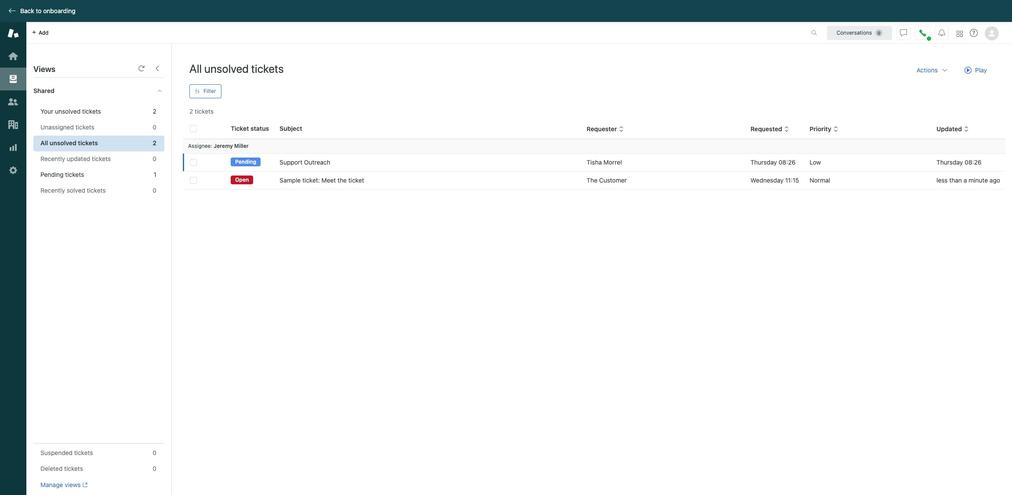 Task type: describe. For each thing, give the bounding box(es) containing it.
wednesday
[[751, 177, 784, 184]]

admin image
[[7, 165, 19, 176]]

subject
[[280, 125, 302, 132]]

miller
[[234, 143, 249, 149]]

0 for recently updated tickets
[[153, 155, 157, 163]]

to
[[36, 7, 42, 15]]

the customer
[[587, 177, 627, 184]]

2 08:26 from the left
[[965, 159, 982, 166]]

tisha morrel
[[587, 159, 622, 166]]

back to onboarding link
[[0, 7, 80, 15]]

0 for unassigned tickets
[[153, 124, 157, 131]]

unassigned
[[40, 124, 74, 131]]

11:15
[[786, 177, 799, 184]]

0 vertical spatial unsolved
[[204, 62, 249, 75]]

1 08:26 from the left
[[779, 159, 796, 166]]

recently for recently updated tickets
[[40, 155, 65, 163]]

zendesk products image
[[957, 31, 963, 37]]

row containing support outreach
[[183, 154, 1006, 172]]

wednesday 11:15
[[751, 177, 799, 184]]

requester button
[[587, 125, 624, 133]]

manage
[[40, 482, 63, 489]]

filter
[[204, 88, 216, 95]]

shared
[[33, 87, 54, 95]]

views
[[33, 65, 55, 74]]

refresh views pane image
[[138, 65, 145, 72]]

ago
[[990, 177, 1001, 184]]

status
[[251, 125, 269, 132]]

deleted
[[40, 466, 63, 473]]

manage views link
[[40, 482, 87, 490]]

0 for deleted tickets
[[153, 466, 157, 473]]

2 thursday from the left
[[937, 159, 963, 166]]

0 for suspended tickets
[[153, 450, 157, 457]]

tisha
[[587, 159, 602, 166]]

play button
[[958, 62, 995, 79]]

requested
[[751, 125, 783, 133]]

less
[[937, 177, 948, 184]]

get started image
[[7, 51, 19, 62]]

ticket
[[231, 125, 249, 132]]

low
[[810, 159, 821, 166]]

open
[[235, 177, 249, 183]]

less than a minute ago
[[937, 177, 1001, 184]]

priority button
[[810, 125, 839, 133]]

shared button
[[26, 78, 148, 104]]

0 horizontal spatial all unsolved tickets
[[40, 139, 98, 147]]

2 down filter button
[[189, 108, 193, 115]]

onboarding
[[43, 7, 75, 15]]

minute
[[969, 177, 988, 184]]

solved
[[67, 187, 85, 194]]

actions button
[[910, 62, 956, 79]]

support outreach
[[280, 159, 331, 166]]

(opens in a new tab) image
[[81, 483, 87, 489]]

row containing sample ticket: meet the ticket
[[183, 172, 1006, 190]]

views
[[65, 482, 81, 489]]

recently solved tickets
[[40, 187, 106, 194]]

customer
[[599, 177, 627, 184]]

requested button
[[751, 125, 790, 133]]

1 vertical spatial all
[[40, 139, 48, 147]]

requester
[[587, 125, 617, 133]]

deleted tickets
[[40, 466, 83, 473]]

meet
[[322, 177, 336, 184]]

conversations
[[837, 29, 872, 36]]

organizations image
[[7, 119, 19, 131]]

2 thursday 08:26 from the left
[[937, 159, 982, 166]]

manage views
[[40, 482, 81, 489]]

ticket
[[349, 177, 364, 184]]

2 vertical spatial unsolved
[[50, 139, 76, 147]]

support
[[280, 159, 303, 166]]

suspended
[[40, 450, 73, 457]]

sample ticket: meet the ticket
[[280, 177, 364, 184]]

pending tickets
[[40, 171, 84, 179]]

shared heading
[[26, 78, 171, 104]]



Task type: vqa. For each thing, say whether or not it's contained in the screenshot.
Main 'element'
yes



Task type: locate. For each thing, give the bounding box(es) containing it.
1 vertical spatial unsolved
[[55, 108, 81, 115]]

thursday up than
[[937, 159, 963, 166]]

3 0 from the top
[[153, 187, 157, 194]]

pending up recently solved tickets on the left top of the page
[[40, 171, 64, 179]]

2 tickets
[[189, 108, 214, 115]]

add
[[39, 29, 49, 36]]

08:26
[[779, 159, 796, 166], [965, 159, 982, 166]]

unassigned tickets
[[40, 124, 94, 131]]

5 0 from the top
[[153, 466, 157, 473]]

1 thursday 08:26 from the left
[[751, 159, 796, 166]]

1 row from the top
[[183, 154, 1006, 172]]

thursday 08:26 up than
[[937, 159, 982, 166]]

1 horizontal spatial thursday 08:26
[[937, 159, 982, 166]]

back
[[20, 7, 34, 15]]

2 for your unsolved tickets
[[153, 108, 157, 115]]

ticket status
[[231, 125, 269, 132]]

recently
[[40, 155, 65, 163], [40, 187, 65, 194]]

the
[[338, 177, 347, 184]]

pending
[[235, 159, 256, 165], [40, 171, 64, 179]]

thursday 08:26 up wednesday 11:15
[[751, 159, 796, 166]]

your unsolved tickets
[[40, 108, 101, 115]]

0 horizontal spatial 08:26
[[779, 159, 796, 166]]

1 recently from the top
[[40, 155, 65, 163]]

0 horizontal spatial thursday
[[751, 159, 777, 166]]

normal
[[810, 177, 831, 184]]

notifications image
[[939, 29, 946, 36]]

1 horizontal spatial thursday
[[937, 159, 963, 166]]

all
[[189, 62, 202, 75], [40, 139, 48, 147]]

4 0 from the top
[[153, 450, 157, 457]]

thursday
[[751, 159, 777, 166], [937, 159, 963, 166]]

zendesk support image
[[7, 28, 19, 39]]

0 horizontal spatial all
[[40, 139, 48, 147]]

all up filter button
[[189, 62, 202, 75]]

08:26 up 11:15
[[779, 159, 796, 166]]

main element
[[0, 22, 26, 496]]

jeremy
[[214, 143, 233, 149]]

assignee: jeremy miller
[[188, 143, 249, 149]]

assignee:
[[188, 143, 212, 149]]

collapse views pane image
[[154, 65, 161, 72]]

08:26 up the less than a minute ago
[[965, 159, 982, 166]]

0 vertical spatial recently
[[40, 155, 65, 163]]

sample ticket: meet the ticket link
[[280, 176, 364, 185]]

thursday 08:26
[[751, 159, 796, 166], [937, 159, 982, 166]]

0 horizontal spatial pending
[[40, 171, 64, 179]]

reporting image
[[7, 142, 19, 153]]

1 thursday from the left
[[751, 159, 777, 166]]

2
[[153, 108, 157, 115], [189, 108, 193, 115], [153, 139, 157, 147]]

support outreach link
[[280, 158, 331, 167]]

your
[[40, 108, 53, 115]]

back to onboarding
[[20, 7, 75, 15]]

unsolved down unassigned tickets
[[50, 139, 76, 147]]

1 horizontal spatial pending
[[235, 159, 256, 165]]

updated
[[67, 155, 90, 163]]

row down tisha
[[183, 172, 1006, 190]]

2 down collapse views pane icon
[[153, 108, 157, 115]]

0 vertical spatial all
[[189, 62, 202, 75]]

pending for pending tickets
[[40, 171, 64, 179]]

2 for all unsolved tickets
[[153, 139, 157, 147]]

customers image
[[7, 96, 19, 108]]

zendesk image
[[0, 495, 26, 496]]

sample
[[280, 177, 301, 184]]

recently updated tickets
[[40, 155, 111, 163]]

than
[[950, 177, 962, 184]]

recently down pending tickets
[[40, 187, 65, 194]]

pending down miller
[[235, 159, 256, 165]]

1 0 from the top
[[153, 124, 157, 131]]

priority
[[810, 125, 832, 133]]

all unsolved tickets up filter
[[189, 62, 284, 75]]

actions
[[917, 66, 938, 74]]

filter button
[[189, 84, 221, 98]]

ticket:
[[302, 177, 320, 184]]

unsolved up filter
[[204, 62, 249, 75]]

outreach
[[304, 159, 331, 166]]

1 vertical spatial pending
[[40, 171, 64, 179]]

recently up pending tickets
[[40, 155, 65, 163]]

tickets
[[251, 62, 284, 75], [82, 108, 101, 115], [195, 108, 214, 115], [76, 124, 94, 131], [78, 139, 98, 147], [92, 155, 111, 163], [65, 171, 84, 179], [87, 187, 106, 194], [74, 450, 93, 457], [64, 466, 83, 473]]

all unsolved tickets down unassigned tickets
[[40, 139, 98, 147]]

0 vertical spatial all unsolved tickets
[[189, 62, 284, 75]]

suspended tickets
[[40, 450, 93, 457]]

0 horizontal spatial thursday 08:26
[[751, 159, 796, 166]]

pending inside row
[[235, 159, 256, 165]]

get help image
[[970, 29, 978, 37]]

row up the the
[[183, 154, 1006, 172]]

updated button
[[937, 125, 969, 133]]

add button
[[26, 22, 54, 44]]

views image
[[7, 73, 19, 85]]

unsolved
[[204, 62, 249, 75], [55, 108, 81, 115], [50, 139, 76, 147]]

1 horizontal spatial all unsolved tickets
[[189, 62, 284, 75]]

a
[[964, 177, 967, 184]]

button displays agent's chat status as invisible. image
[[900, 29, 907, 36]]

updated
[[937, 125, 962, 133]]

thursday up wednesday
[[751, 159, 777, 166]]

pending for pending
[[235, 159, 256, 165]]

0
[[153, 124, 157, 131], [153, 155, 157, 163], [153, 187, 157, 194], [153, 450, 157, 457], [153, 466, 157, 473]]

1 horizontal spatial all
[[189, 62, 202, 75]]

2 recently from the top
[[40, 187, 65, 194]]

all down unassigned
[[40, 139, 48, 147]]

1 vertical spatial recently
[[40, 187, 65, 194]]

unsolved up unassigned tickets
[[55, 108, 81, 115]]

2 0 from the top
[[153, 155, 157, 163]]

0 vertical spatial pending
[[235, 159, 256, 165]]

morrel
[[604, 159, 622, 166]]

2 up 1
[[153, 139, 157, 147]]

2 row from the top
[[183, 172, 1006, 190]]

the
[[587, 177, 598, 184]]

1
[[154, 171, 157, 179]]

conversations button
[[827, 26, 893, 40]]

1 vertical spatial all unsolved tickets
[[40, 139, 98, 147]]

recently for recently solved tickets
[[40, 187, 65, 194]]

0 for recently solved tickets
[[153, 187, 157, 194]]

row
[[183, 154, 1006, 172], [183, 172, 1006, 190]]

all unsolved tickets
[[189, 62, 284, 75], [40, 139, 98, 147]]

1 horizontal spatial 08:26
[[965, 159, 982, 166]]

play
[[976, 66, 987, 74]]



